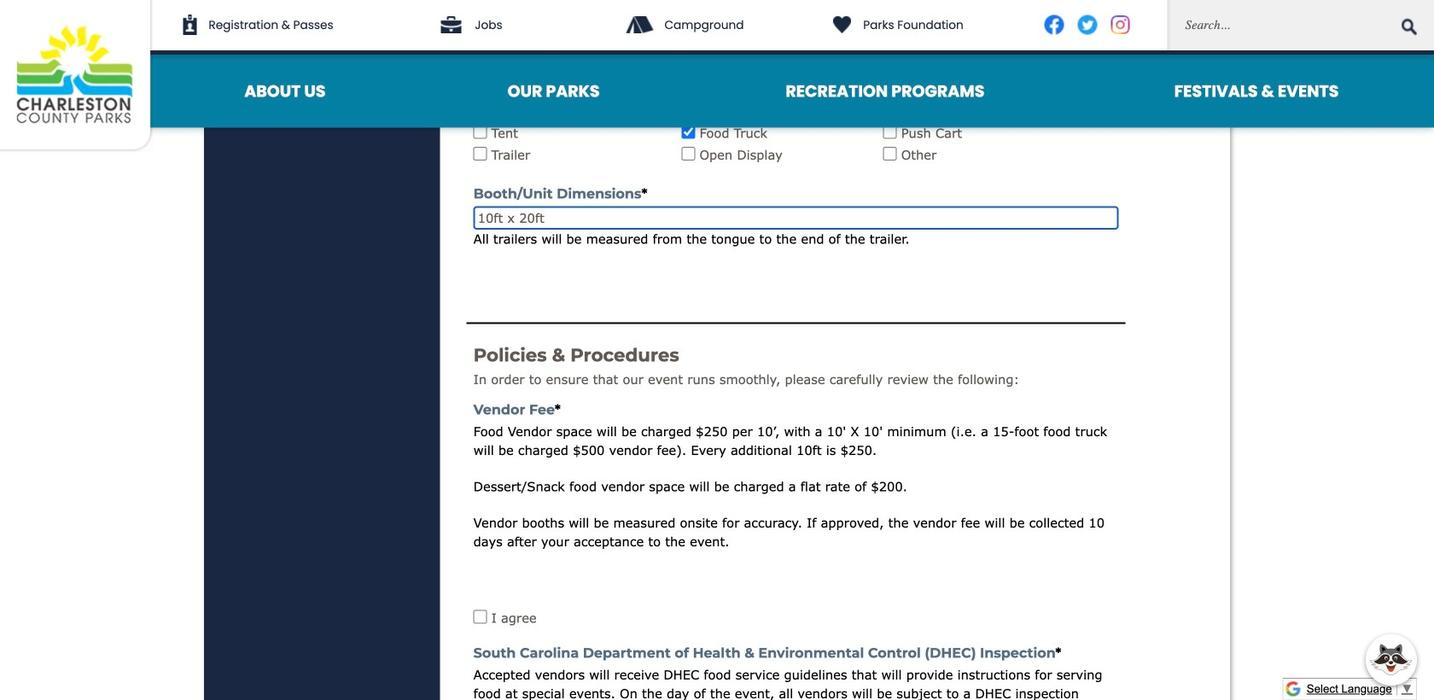 Task type: locate. For each thing, give the bounding box(es) containing it.
menu item
[[154, 55, 417, 128], [417, 55, 691, 128], [691, 55, 1080, 128], [1080, 55, 1435, 128]]

menu
[[154, 55, 1435, 128]]

3 menu item from the left
[[691, 55, 1080, 128]]

e.g. Hamburgers and Fries; Regular and Large; $4 and $3 text field
[[474, 0, 1119, 68]]

None text field
[[474, 206, 1119, 230]]

1 menu item from the left
[[154, 55, 417, 128]]

None checkbox
[[884, 125, 897, 139], [474, 147, 487, 160], [682, 147, 696, 160], [884, 147, 897, 160], [884, 125, 897, 139], [474, 147, 487, 160], [682, 147, 696, 160], [884, 147, 897, 160]]

None checkbox
[[474, 125, 487, 139], [682, 125, 696, 139], [474, 610, 487, 624], [474, 125, 487, 139], [682, 125, 696, 139], [474, 610, 487, 624]]



Task type: describe. For each thing, give the bounding box(es) containing it.
search image
[[1402, 18, 1418, 35]]

4 menu item from the left
[[1080, 55, 1435, 128]]

Search... text field
[[1168, 0, 1435, 50]]

home page image
[[0, 0, 154, 153]]

2 menu item from the left
[[417, 55, 691, 128]]



